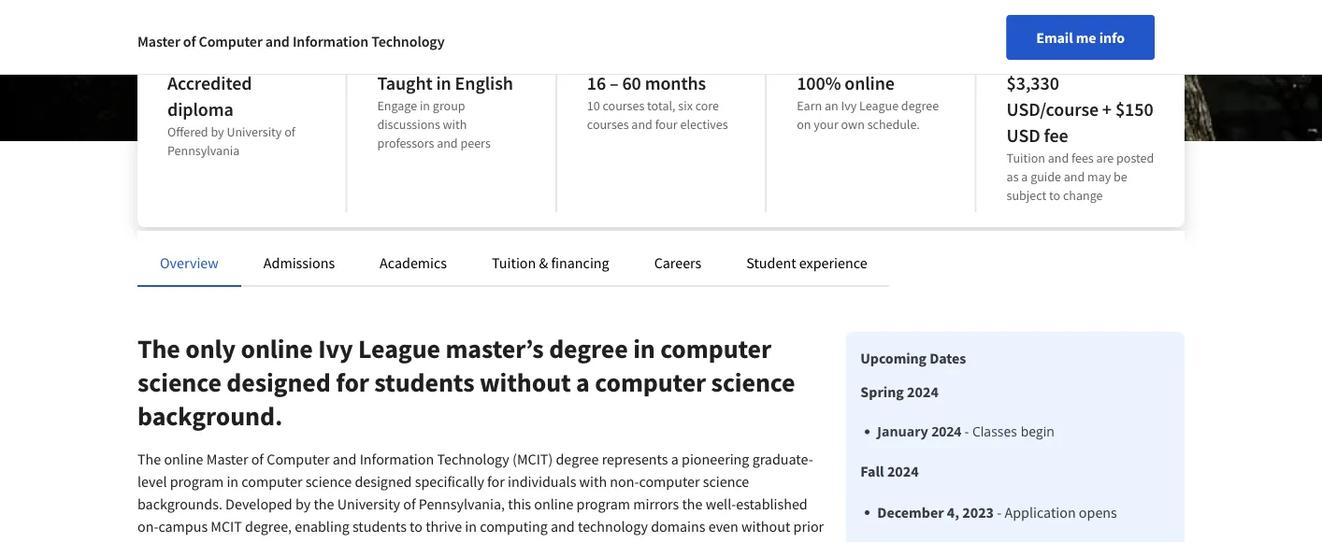 Task type: describe. For each thing, give the bounding box(es) containing it.
december
[[877, 503, 944, 522]]

months
[[645, 72, 706, 95]]

mirrors
[[633, 495, 679, 513]]

0 vertical spatial information
[[293, 32, 368, 50]]

subject
[[1007, 187, 1046, 204]]

backgrounds.
[[137, 495, 222, 513]]

community
[[482, 539, 553, 543]]

2024 for january
[[931, 423, 961, 440]]

on
[[797, 116, 811, 133]]

begin
[[1021, 423, 1055, 440]]

diploma
[[167, 98, 233, 121]]

ivy inside the only online ivy league master's degree in computer science designed for students without a computer science background.
[[318, 332, 353, 365]]

represents
[[602, 450, 668, 468]]

discussions
[[377, 116, 440, 133]]

level
[[137, 472, 167, 491]]

to inside '$3,330 usd/course + $150 usd fee tuition and fees are posted as a guide and may be subject to change'
[[1049, 187, 1060, 204]]

overview link
[[160, 253, 219, 272]]

six
[[678, 97, 693, 114]]

league inside the only online ivy league master's degree in computer science designed for students without a computer science background.
[[358, 332, 440, 365]]

10
[[587, 97, 600, 114]]

even
[[708, 517, 738, 536]]

own
[[841, 116, 865, 133]]

information inside 'the online master of computer and information technology (mcit) degree represents a pioneering graduate- level program in computer science designed specifically for individuals with non-computer science backgrounds. developed by the university of pennsylvania, this online program mirrors the well-established on-campus mcit degree, enabling students to thrive in computing and technology domains even without prior computer science experience. the mcit online student community comprises a wide array of acad'
[[360, 450, 434, 468]]

degree,
[[245, 517, 292, 536]]

online inside the only online ivy league master's degree in computer science designed for students without a computer science background.
[[241, 332, 313, 365]]

classes
[[972, 423, 1017, 440]]

in left group
[[420, 97, 430, 114]]

developed
[[225, 495, 292, 513]]

fees
[[1071, 150, 1094, 166]]

technology
[[578, 517, 648, 536]]

16 – 60 months 10 courses total, six core courses and four electives
[[587, 72, 728, 133]]

december 4, 2023 - application opens
[[877, 503, 1117, 522]]

2024 for spring
[[907, 382, 939, 401]]

for inside 'the online master of computer and information technology (mcit) degree represents a pioneering graduate- level program in computer science designed specifically for individuals with non-computer science backgrounds. developed by the university of pennsylvania, this online program mirrors the well-established on-campus mcit degree, enabling students to thrive in computing and technology domains even without prior computer science experience. the mcit online student community comprises a wide array of acad'
[[487, 472, 505, 491]]

of up developed
[[251, 450, 264, 468]]

the only online ivy league master's degree in computer science designed for students without a computer science background.
[[137, 332, 795, 432]]

0 vertical spatial technology
[[371, 32, 445, 50]]

online
[[386, 539, 428, 543]]

and up guide
[[1048, 150, 1069, 166]]

the for the only online ivy league master's degree in computer science designed for students without a computer science background.
[[137, 332, 180, 365]]

60
[[622, 72, 641, 95]]

upcoming dates
[[860, 349, 966, 367]]

pioneering
[[682, 450, 749, 468]]

4,
[[947, 503, 959, 522]]

as
[[1007, 168, 1019, 185]]

professors
[[377, 135, 434, 151]]

1 the from the left
[[314, 495, 334, 513]]

1 horizontal spatial program
[[576, 495, 630, 513]]

the online master of computer and information technology (mcit) degree represents a pioneering graduate- level program in computer science designed specifically for individuals with non-computer science backgrounds. developed by the university of pennsylvania, this online program mirrors the well-established on-campus mcit degree, enabling students to thrive in computing and technology domains even without prior computer science experience. the mcit online student community comprises a wide array of acad
[[137, 450, 824, 543]]

0 vertical spatial master
[[137, 32, 180, 50]]

–
[[610, 72, 619, 95]]

admissions
[[264, 253, 335, 272]]

engage
[[377, 97, 417, 114]]

careers link
[[654, 253, 701, 272]]

computing
[[480, 517, 548, 536]]

in up developed
[[227, 472, 239, 491]]

campus
[[158, 517, 208, 536]]

usd
[[1007, 124, 1040, 147]]

without inside the only online ivy league master's degree in computer science designed for students without a computer science background.
[[480, 366, 571, 399]]

online down the individuals
[[534, 495, 573, 513]]

without inside 'the online master of computer and information technology (mcit) degree represents a pioneering graduate- level program in computer science designed specifically for individuals with non-computer science backgrounds. developed by the university of pennsylvania, this online program mirrors the well-established on-campus mcit degree, enabling students to thrive in computing and technology domains even without prior computer science experience. the mcit online student community comprises a wide array of acad'
[[741, 517, 790, 536]]

in up student
[[465, 517, 477, 536]]

by inside 'the online master of computer and information technology (mcit) degree represents a pioneering graduate- level program in computer science designed specifically for individuals with non-computer science backgrounds. developed by the university of pennsylvania, this online program mirrors the well-established on-campus mcit degree, enabling students to thrive in computing and technology domains even without prior computer science experience. the mcit online student community comprises a wide array of acad'
[[295, 495, 311, 513]]

technology inside 'the online master of computer and information technology (mcit) degree represents a pioneering graduate- level program in computer science designed specifically for individuals with non-computer science backgrounds. developed by the university of pennsylvania, this online program mirrors the well-established on-campus mcit degree, enabling students to thrive in computing and technology domains even without prior computer science experience. the mcit online student community comprises a wide array of acad'
[[437, 450, 509, 468]]

to inside 'the online master of computer and information technology (mcit) degree represents a pioneering graduate- level program in computer science designed specifically for individuals with non-computer science backgrounds. developed by the university of pennsylvania, this online program mirrors the well-established on-campus mcit degree, enabling students to thrive in computing and technology domains even without prior computer science experience. the mcit online student community comprises a wide array of acad'
[[410, 517, 423, 536]]

thrive
[[426, 517, 462, 536]]

electives
[[680, 116, 728, 133]]

1 horizontal spatial -
[[997, 503, 1002, 522]]

degree for master's
[[549, 332, 628, 365]]

list item containing january 2024
[[877, 422, 1138, 441]]

(mcit)
[[512, 450, 553, 468]]

+
[[1102, 98, 1112, 121]]

upcoming
[[860, 349, 927, 367]]

only
[[185, 332, 236, 365]]

are
[[1096, 150, 1114, 166]]

university inside accredited diploma offered by university of pennsylvania
[[227, 123, 282, 140]]

specifically
[[415, 472, 484, 491]]

2024 for fall
[[887, 462, 919, 481]]

science up graduate-
[[711, 366, 795, 399]]

comprises
[[556, 539, 620, 543]]

league inside 100% online earn an ivy league degree on your own schedule.
[[859, 97, 899, 114]]

tuition inside '$3,330 usd/course + $150 usd fee tuition and fees are posted as a guide and may be subject to change'
[[1007, 150, 1045, 166]]

$3,330
[[1007, 72, 1059, 95]]

well-
[[706, 495, 736, 513]]

wide
[[634, 539, 664, 543]]

online inside 100% online earn an ivy league degree on your own schedule.
[[845, 72, 895, 95]]

earn
[[797, 97, 822, 114]]

usd/course
[[1007, 98, 1099, 121]]

pennsylvania
[[167, 142, 240, 159]]

science up well-
[[703, 472, 749, 491]]

university inside 'the online master of computer and information technology (mcit) degree represents a pioneering graduate- level program in computer science designed specifically for individuals with non-computer science backgrounds. developed by the university of pennsylvania, this online program mirrors the well-established on-campus mcit degree, enabling students to thrive in computing and technology domains even without prior computer science experience. the mcit online student community comprises a wide array of acad'
[[337, 495, 400, 513]]

online up the level
[[164, 450, 203, 468]]

science up background. on the bottom
[[137, 366, 221, 399]]

individuals
[[508, 472, 576, 491]]

designed inside the only online ivy league master's degree in computer science designed for students without a computer science background.
[[227, 366, 331, 399]]

student
[[431, 539, 479, 543]]

academics
[[380, 253, 447, 272]]

accredited diploma offered by university of pennsylvania
[[167, 72, 295, 159]]

$3,330 usd/course + $150 usd fee tuition and fees are posted as a guide and may be subject to change
[[1007, 72, 1154, 204]]

spring 2024
[[860, 382, 939, 401]]

and inside taught in english engage in group discussions with professors and peers
[[437, 135, 458, 151]]

2023
[[962, 503, 994, 522]]

ivy inside 100% online earn an ivy league degree on your own schedule.
[[841, 97, 857, 114]]

accredited
[[167, 72, 252, 95]]

in inside the only online ivy league master's degree in computer science designed for students without a computer science background.
[[633, 332, 655, 365]]

of down even
[[702, 539, 715, 543]]

may
[[1087, 168, 1111, 185]]

and up enabling
[[333, 450, 357, 468]]



Task type: locate. For each thing, give the bounding box(es) containing it.
array
[[667, 539, 699, 543]]

january 2024 - classes begin
[[877, 423, 1055, 440]]

without down the established
[[741, 517, 790, 536]]

degree down financing
[[549, 332, 628, 365]]

1 vertical spatial league
[[358, 332, 440, 365]]

0 horizontal spatial master
[[137, 32, 180, 50]]

overview
[[160, 253, 219, 272]]

the up domains
[[682, 495, 703, 513]]

100% online earn an ivy league degree on your own schedule.
[[797, 72, 939, 133]]

0 horizontal spatial -
[[965, 423, 969, 440]]

ivy right an
[[841, 97, 857, 114]]

a inside '$3,330 usd/course + $150 usd fee tuition and fees are posted as a guide and may be subject to change'
[[1021, 168, 1028, 185]]

courses down 60
[[603, 97, 644, 114]]

in
[[436, 72, 451, 95], [420, 97, 430, 114], [633, 332, 655, 365], [227, 472, 239, 491], [465, 517, 477, 536]]

0 vertical spatial students
[[374, 366, 474, 399]]

peers
[[460, 135, 491, 151]]

by
[[211, 123, 224, 140], [295, 495, 311, 513]]

pennsylvania,
[[419, 495, 505, 513]]

students inside 'the online master of computer and information technology (mcit) degree represents a pioneering graduate- level program in computer science designed specifically for individuals with non-computer science backgrounds. developed by the university of pennsylvania, this online program mirrors the well-established on-campus mcit degree, enabling students to thrive in computing and technology domains even without prior computer science experience. the mcit online student community comprises a wide array of acad'
[[352, 517, 407, 536]]

&
[[539, 253, 548, 272]]

students up the online
[[352, 517, 407, 536]]

0 horizontal spatial computer
[[199, 32, 262, 50]]

0 vertical spatial ivy
[[841, 97, 857, 114]]

1 vertical spatial the
[[137, 450, 161, 468]]

master inside 'the online master of computer and information technology (mcit) degree represents a pioneering graduate- level program in computer science designed specifically for individuals with non-computer science backgrounds. developed by the university of pennsylvania, this online program mirrors the well-established on-campus mcit degree, enabling students to thrive in computing and technology domains even without prior computer science experience. the mcit online student community comprises a wide array of acad'
[[206, 450, 248, 468]]

0 horizontal spatial to
[[410, 517, 423, 536]]

1 horizontal spatial computer
[[267, 450, 330, 468]]

1 horizontal spatial to
[[1049, 187, 1060, 204]]

1 vertical spatial computer
[[267, 450, 330, 468]]

the
[[314, 495, 334, 513], [682, 495, 703, 513]]

by up enabling
[[295, 495, 311, 513]]

degree for league
[[901, 97, 939, 114]]

and left four
[[631, 116, 652, 133]]

change
[[1063, 187, 1103, 204]]

computer inside 'the online master of computer and information technology (mcit) degree represents a pioneering graduate- level program in computer science designed specifically for individuals with non-computer science backgrounds. developed by the university of pennsylvania, this online program mirrors the well-established on-campus mcit degree, enabling students to thrive in computing and technology domains even without prior computer science experience. the mcit online student community comprises a wide array of acad'
[[267, 450, 330, 468]]

for inside the only online ivy league master's degree in computer science designed for students without a computer science background.
[[336, 366, 369, 399]]

enabling
[[295, 517, 349, 536]]

1 vertical spatial for
[[487, 472, 505, 491]]

university up enabling
[[337, 495, 400, 513]]

student
[[746, 253, 796, 272]]

1 horizontal spatial without
[[741, 517, 790, 536]]

mcit left the online
[[352, 539, 383, 543]]

email me info
[[1036, 28, 1125, 47]]

with down group
[[443, 116, 467, 133]]

for
[[336, 366, 369, 399], [487, 472, 505, 491]]

ivy down admissions
[[318, 332, 353, 365]]

0 vertical spatial for
[[336, 366, 369, 399]]

program up backgrounds.
[[170, 472, 224, 491]]

tuition left &
[[492, 253, 536, 272]]

computer
[[199, 32, 262, 50], [267, 450, 330, 468]]

1 horizontal spatial tuition
[[1007, 150, 1045, 166]]

0 horizontal spatial university
[[227, 123, 282, 140]]

0 vertical spatial league
[[859, 97, 899, 114]]

computer up developed
[[267, 450, 330, 468]]

technology up specifically
[[437, 450, 509, 468]]

and left "peers"
[[437, 135, 458, 151]]

the left only
[[137, 332, 180, 365]]

1 vertical spatial degree
[[549, 332, 628, 365]]

and up comprises
[[551, 517, 575, 536]]

master up accredited
[[137, 32, 180, 50]]

1 horizontal spatial the
[[682, 495, 703, 513]]

designed up the online
[[355, 472, 412, 491]]

to up the online
[[410, 517, 423, 536]]

dates
[[930, 349, 966, 367]]

1 horizontal spatial master
[[206, 450, 248, 468]]

0 horizontal spatial for
[[336, 366, 369, 399]]

0 vertical spatial -
[[965, 423, 969, 440]]

1 vertical spatial with
[[579, 472, 607, 491]]

100%
[[797, 72, 841, 95]]

without down master's
[[480, 366, 571, 399]]

0 horizontal spatial designed
[[227, 366, 331, 399]]

core
[[695, 97, 719, 114]]

2 vertical spatial the
[[325, 539, 349, 543]]

0 vertical spatial by
[[211, 123, 224, 140]]

your
[[814, 116, 838, 133]]

2 vertical spatial degree
[[556, 450, 599, 468]]

degree inside 'the online master of computer and information technology (mcit) degree represents a pioneering graduate- level program in computer science designed specifically for individuals with non-computer science backgrounds. developed by the university of pennsylvania, this online program mirrors the well-established on-campus mcit degree, enabling students to thrive in computing and technology domains even without prior computer science experience. the mcit online student community comprises a wide array of acad'
[[556, 450, 599, 468]]

tuition & financing link
[[492, 253, 609, 272]]

ivy
[[841, 97, 857, 114], [318, 332, 353, 365]]

established
[[736, 495, 808, 513]]

offered
[[167, 123, 208, 140]]

students down master's
[[374, 366, 474, 399]]

with
[[443, 116, 467, 133], [579, 472, 607, 491]]

$150
[[1115, 98, 1153, 121]]

tuition down usd
[[1007, 150, 1045, 166]]

0 vertical spatial the
[[137, 332, 180, 365]]

domains
[[651, 517, 705, 536]]

0 horizontal spatial without
[[480, 366, 571, 399]]

1 horizontal spatial university
[[337, 495, 400, 513]]

0 horizontal spatial league
[[358, 332, 440, 365]]

1 vertical spatial without
[[741, 517, 790, 536]]

degree inside the only online ivy league master's degree in computer science designed for students without a computer science background.
[[549, 332, 628, 365]]

the inside the only online ivy league master's degree in computer science designed for students without a computer science background.
[[137, 332, 180, 365]]

by inside accredited diploma offered by university of pennsylvania
[[211, 123, 224, 140]]

0 horizontal spatial program
[[170, 472, 224, 491]]

admissions link
[[264, 253, 335, 272]]

0 vertical spatial degree
[[901, 97, 939, 114]]

fall
[[860, 462, 884, 481]]

master down background. on the bottom
[[206, 450, 248, 468]]

online
[[845, 72, 895, 95], [241, 332, 313, 365], [164, 450, 203, 468], [534, 495, 573, 513]]

0 horizontal spatial ivy
[[318, 332, 353, 365]]

be
[[1114, 168, 1127, 185]]

experience.
[[251, 539, 322, 543]]

0 horizontal spatial by
[[211, 123, 224, 140]]

1 vertical spatial technology
[[437, 450, 509, 468]]

students inside the only online ivy league master's degree in computer science designed for students without a computer science background.
[[374, 366, 474, 399]]

1 vertical spatial program
[[576, 495, 630, 513]]

science down campus
[[201, 539, 248, 543]]

and
[[265, 32, 290, 50], [631, 116, 652, 133], [437, 135, 458, 151], [1048, 150, 1069, 166], [1064, 168, 1085, 185], [333, 450, 357, 468], [551, 517, 575, 536]]

four
[[655, 116, 678, 133]]

program up technology
[[576, 495, 630, 513]]

student experience link
[[746, 253, 867, 272]]

and down fees on the right top of the page
[[1064, 168, 1085, 185]]

guide
[[1030, 168, 1061, 185]]

email
[[1036, 28, 1073, 47]]

0 horizontal spatial mcit
[[211, 517, 242, 536]]

computer up accredited
[[199, 32, 262, 50]]

non-
[[610, 472, 639, 491]]

0 vertical spatial tuition
[[1007, 150, 1045, 166]]

1 vertical spatial university
[[337, 495, 400, 513]]

experience
[[799, 253, 867, 272]]

0 vertical spatial 2024
[[907, 382, 939, 401]]

with inside 'the online master of computer and information technology (mcit) degree represents a pioneering graduate- level program in computer science designed specifically for individuals with non-computer science backgrounds. developed by the university of pennsylvania, this online program mirrors the well-established on-campus mcit degree, enabling students to thrive in computing and technology domains even without prior computer science experience. the mcit online student community comprises a wide array of acad'
[[579, 472, 607, 491]]

by up pennsylvania
[[211, 123, 224, 140]]

with left non-
[[579, 472, 607, 491]]

careers
[[654, 253, 701, 272]]

1 vertical spatial -
[[997, 503, 1002, 522]]

1 vertical spatial master
[[206, 450, 248, 468]]

1 vertical spatial courses
[[587, 116, 629, 133]]

league up schedule. on the right of page
[[859, 97, 899, 114]]

fee
[[1044, 124, 1068, 147]]

university
[[227, 123, 282, 140], [337, 495, 400, 513]]

taught in english engage in group discussions with professors and peers
[[377, 72, 513, 151]]

academics link
[[380, 253, 447, 272]]

2024 right the fall
[[887, 462, 919, 481]]

graduate-
[[752, 450, 813, 468]]

master's
[[445, 332, 544, 365]]

email me info button
[[1006, 15, 1155, 60]]

1 horizontal spatial by
[[295, 495, 311, 513]]

0 horizontal spatial with
[[443, 116, 467, 133]]

in down careers link
[[633, 332, 655, 365]]

degree inside 100% online earn an ivy league degree on your own schedule.
[[901, 97, 939, 114]]

online right only
[[241, 332, 313, 365]]

2024 down upcoming dates
[[907, 382, 939, 401]]

to
[[1049, 187, 1060, 204], [410, 517, 423, 536]]

0 vertical spatial courses
[[603, 97, 644, 114]]

tuition
[[1007, 150, 1045, 166], [492, 253, 536, 272]]

university up pennsylvania
[[227, 123, 282, 140]]

0 vertical spatial mcit
[[211, 517, 242, 536]]

mcit down developed
[[211, 517, 242, 536]]

online up 'own'
[[845, 72, 895, 95]]

information
[[293, 32, 368, 50], [360, 450, 434, 468]]

the up the level
[[137, 450, 161, 468]]

a inside the only online ivy league master's degree in computer science designed for students without a computer science background.
[[576, 366, 590, 399]]

1 horizontal spatial with
[[579, 472, 607, 491]]

the up enabling
[[314, 495, 334, 513]]

total,
[[647, 97, 676, 114]]

an
[[825, 97, 838, 114]]

spring
[[860, 382, 904, 401]]

the for the online master of computer and information technology (mcit) degree represents a pioneering graduate- level program in computer science designed specifically for individuals with non-computer science backgrounds. developed by the university of pennsylvania, this online program mirrors the well-established on-campus mcit degree, enabling students to thrive in computing and technology domains even without prior computer science experience. the mcit online student community comprises a wide array of acad
[[137, 450, 161, 468]]

this
[[508, 495, 531, 513]]

2024 right january
[[931, 423, 961, 440]]

0 vertical spatial with
[[443, 116, 467, 133]]

1 vertical spatial by
[[295, 495, 311, 513]]

16
[[587, 72, 606, 95]]

- left classes
[[965, 423, 969, 440]]

background.
[[137, 400, 283, 432]]

0 vertical spatial computer
[[199, 32, 262, 50]]

designed down only
[[227, 366, 331, 399]]

of up accredited
[[183, 32, 196, 50]]

1 horizontal spatial ivy
[[841, 97, 857, 114]]

1 vertical spatial ivy
[[318, 332, 353, 365]]

to down guide
[[1049, 187, 1060, 204]]

degree up schedule. on the right of page
[[901, 97, 939, 114]]

and inside 16 – 60 months 10 courses total, six core courses and four electives
[[631, 116, 652, 133]]

the down enabling
[[325, 539, 349, 543]]

1 vertical spatial mcit
[[352, 539, 383, 543]]

in up group
[[436, 72, 451, 95]]

on-
[[137, 517, 158, 536]]

0 vertical spatial without
[[480, 366, 571, 399]]

2 the from the left
[[682, 495, 703, 513]]

2 vertical spatial 2024
[[887, 462, 919, 481]]

0 horizontal spatial the
[[314, 495, 334, 513]]

of down the master of computer and information technology
[[284, 123, 295, 140]]

0 vertical spatial to
[[1049, 187, 1060, 204]]

group
[[433, 97, 465, 114]]

students
[[374, 366, 474, 399], [352, 517, 407, 536]]

english
[[455, 72, 513, 95]]

application
[[1005, 503, 1076, 522]]

of inside accredited diploma offered by university of pennsylvania
[[284, 123, 295, 140]]

- right 2023
[[997, 503, 1002, 522]]

1 vertical spatial information
[[360, 450, 434, 468]]

and up accredited diploma offered by university of pennsylvania
[[265, 32, 290, 50]]

0 vertical spatial university
[[227, 123, 282, 140]]

courses down the 10
[[587, 116, 629, 133]]

list item
[[877, 422, 1138, 441]]

1 horizontal spatial designed
[[355, 472, 412, 491]]

1 vertical spatial designed
[[355, 472, 412, 491]]

1 vertical spatial to
[[410, 517, 423, 536]]

1 horizontal spatial for
[[487, 472, 505, 491]]

opens
[[1079, 503, 1117, 522]]

of up the online
[[403, 495, 416, 513]]

taught
[[377, 72, 433, 95]]

designed inside 'the online master of computer and information technology (mcit) degree represents a pioneering graduate- level program in computer science designed specifically for individuals with non-computer science backgrounds. developed by the university of pennsylvania, this online program mirrors the well-established on-campus mcit degree, enabling students to thrive in computing and technology domains even without prior computer science experience. the mcit online student community comprises a wide array of acad'
[[355, 472, 412, 491]]

january
[[877, 423, 928, 440]]

posted
[[1116, 150, 1154, 166]]

1 vertical spatial 2024
[[931, 423, 961, 440]]

1 vertical spatial students
[[352, 517, 407, 536]]

with inside taught in english engage in group discussions with professors and peers
[[443, 116, 467, 133]]

science up enabling
[[305, 472, 352, 491]]

0 vertical spatial designed
[[227, 366, 331, 399]]

me
[[1076, 28, 1096, 47]]

technology up taught
[[371, 32, 445, 50]]

league down "academics"
[[358, 332, 440, 365]]

degree up the individuals
[[556, 450, 599, 468]]

1 horizontal spatial mcit
[[352, 539, 383, 543]]

0 horizontal spatial tuition
[[492, 253, 536, 272]]

1 horizontal spatial league
[[859, 97, 899, 114]]

designed
[[227, 366, 331, 399], [355, 472, 412, 491]]

0 vertical spatial program
[[170, 472, 224, 491]]

1 vertical spatial tuition
[[492, 253, 536, 272]]



Task type: vqa. For each thing, say whether or not it's contained in the screenshot.
and in the 'TAUGHT IN ENGLISH ENGAGE IN GROUP DISCUSSIONS WITH PROFESSORS AND PEERS'
yes



